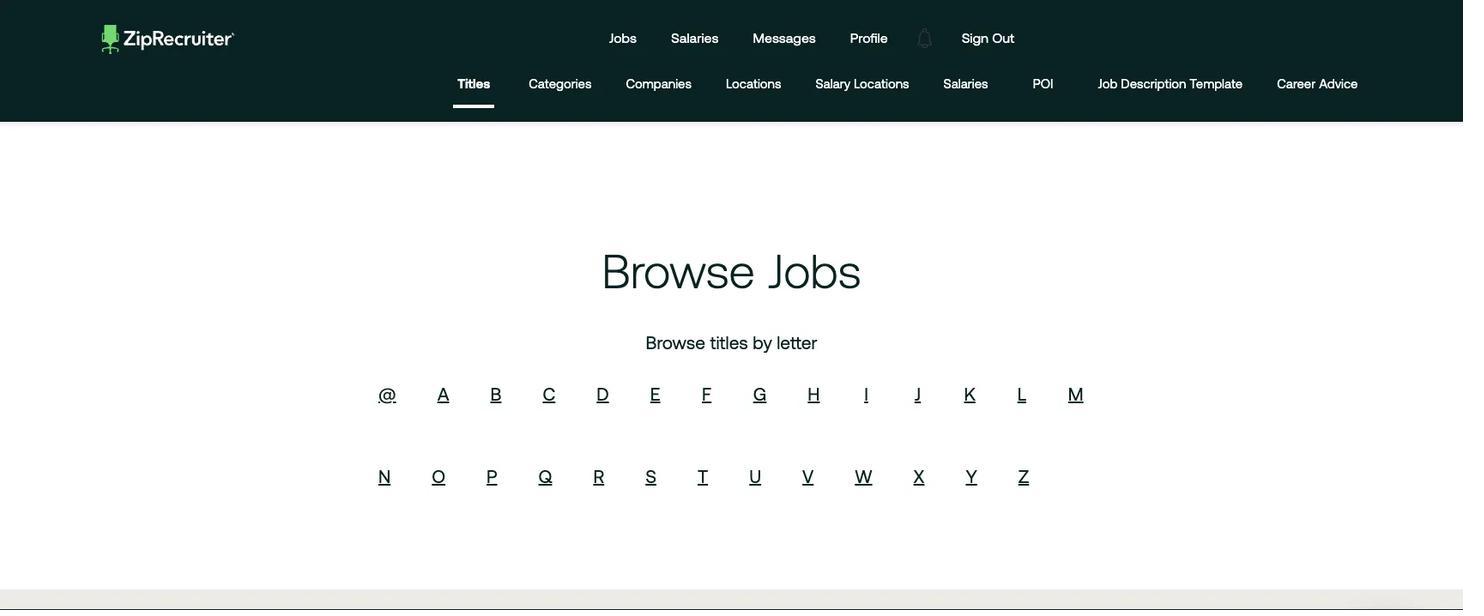 Task type: describe. For each thing, give the bounding box(es) containing it.
q link
[[538, 466, 552, 486]]

messages
[[753, 30, 816, 46]]

p link
[[487, 466, 497, 486]]

job
[[1098, 76, 1118, 91]]

n link
[[378, 466, 391, 486]]

y link
[[966, 466, 977, 486]]

w
[[855, 466, 872, 486]]

j
[[915, 383, 921, 404]]

b link
[[490, 383, 502, 404]]

2 locations from the left
[[854, 76, 909, 91]]

h
[[808, 383, 820, 404]]

titles link
[[453, 62, 494, 105]]

sign out link
[[949, 14, 1027, 62]]

d
[[597, 383, 609, 404]]

z
[[1018, 466, 1029, 486]]

categories
[[529, 76, 592, 91]]

v
[[802, 466, 814, 486]]

z link
[[1018, 466, 1029, 486]]

advice
[[1319, 76, 1358, 91]]

browse titles by letter
[[646, 332, 817, 353]]

x link
[[914, 466, 925, 486]]

m link
[[1068, 383, 1083, 404]]

k link
[[964, 383, 976, 404]]

i
[[864, 383, 868, 404]]

a
[[437, 383, 449, 404]]

@ link
[[378, 383, 396, 404]]

description
[[1121, 76, 1186, 91]]

jobs link
[[596, 14, 650, 62]]

e
[[650, 383, 660, 404]]

g link
[[753, 383, 767, 404]]

messages link
[[740, 14, 829, 62]]

companies
[[626, 76, 692, 91]]

n
[[378, 466, 391, 486]]

notifications image
[[905, 18, 944, 58]]

poi link
[[1022, 62, 1064, 108]]

salary
[[816, 76, 850, 91]]

template
[[1190, 76, 1243, 91]]

poi
[[1033, 76, 1053, 91]]

1 locations from the left
[[726, 76, 781, 91]]

a link
[[437, 383, 449, 404]]

sign out
[[962, 30, 1015, 46]]

1 vertical spatial titles
[[710, 332, 748, 353]]

sign
[[962, 30, 989, 46]]

e link
[[650, 383, 660, 404]]

k
[[964, 383, 976, 404]]

1 horizontal spatial salaries link
[[944, 62, 988, 108]]

jobs inside jobs link
[[609, 30, 637, 46]]

career advice link
[[1277, 62, 1358, 108]]

categories link
[[529, 62, 592, 108]]

f
[[702, 383, 712, 404]]

b
[[490, 383, 502, 404]]

l
[[1017, 383, 1026, 404]]



Task type: locate. For each thing, give the bounding box(es) containing it.
m
[[1068, 383, 1083, 404]]

j link
[[915, 383, 921, 404]]

0 vertical spatial browse
[[602, 244, 755, 298]]

locations down the 'main' element
[[726, 76, 781, 91]]

1 horizontal spatial salaries
[[944, 76, 988, 91]]

career
[[1277, 76, 1316, 91]]

career advice
[[1277, 76, 1358, 91]]

0 horizontal spatial titles
[[457, 76, 490, 91]]

s link
[[645, 466, 656, 486]]

1 horizontal spatial titles
[[710, 332, 748, 353]]

o link
[[432, 466, 445, 486]]

0 horizontal spatial locations
[[726, 76, 781, 91]]

c
[[543, 383, 555, 404]]

salaries inside "tabs" element
[[944, 76, 988, 91]]

browse
[[602, 244, 755, 298], [646, 332, 705, 353]]

jobs up companies at the left top
[[609, 30, 637, 46]]

locations
[[726, 76, 781, 91], [854, 76, 909, 91]]

1 vertical spatial jobs
[[768, 244, 861, 298]]

@
[[378, 383, 396, 404]]

c link
[[543, 383, 555, 404]]

profile
[[850, 30, 888, 46]]

salaries link up companies at the left top
[[658, 14, 731, 62]]

salaries
[[671, 30, 719, 46], [944, 76, 988, 91]]

jobs up the "letter"
[[768, 244, 861, 298]]

s
[[645, 466, 656, 486]]

u link
[[749, 466, 761, 486]]

q
[[538, 466, 552, 486]]

companies link
[[626, 62, 692, 108]]

t
[[698, 466, 708, 486]]

1 horizontal spatial jobs
[[768, 244, 861, 298]]

salaries down sign
[[944, 76, 988, 91]]

1 horizontal spatial locations
[[854, 76, 909, 91]]

0 vertical spatial titles
[[457, 76, 490, 91]]

salaries link
[[658, 14, 731, 62], [944, 62, 988, 108]]

r link
[[593, 466, 604, 486]]

job description template
[[1098, 76, 1243, 91]]

tabs element
[[453, 62, 1375, 108]]

0 vertical spatial jobs
[[609, 30, 637, 46]]

jobs
[[609, 30, 637, 46], [768, 244, 861, 298]]

v link
[[802, 466, 814, 486]]

locations down profile "link"
[[854, 76, 909, 91]]

browse jobs
[[602, 244, 861, 298]]

w link
[[855, 466, 872, 486]]

titles inside "tabs" element
[[457, 76, 490, 91]]

i link
[[864, 383, 868, 404]]

y
[[966, 466, 977, 486]]

letter
[[777, 332, 817, 353]]

d link
[[597, 383, 609, 404]]

0 horizontal spatial salaries
[[671, 30, 719, 46]]

t link
[[698, 466, 708, 486]]

u
[[749, 466, 761, 486]]

0 horizontal spatial jobs
[[609, 30, 637, 46]]

out
[[992, 30, 1015, 46]]

1 vertical spatial salaries
[[944, 76, 988, 91]]

salary locations
[[816, 76, 909, 91]]

0 vertical spatial salaries
[[671, 30, 719, 46]]

ziprecruiter image
[[102, 25, 235, 54]]

f link
[[702, 383, 712, 404]]

browse for browse titles by letter
[[646, 332, 705, 353]]

main element
[[88, 14, 1375, 62]]

1 vertical spatial browse
[[646, 332, 705, 353]]

x
[[914, 466, 925, 486]]

by
[[753, 332, 772, 353]]

salary locations link
[[816, 62, 909, 108]]

0 horizontal spatial salaries link
[[658, 14, 731, 62]]

h link
[[808, 383, 820, 404]]

salaries inside the 'main' element
[[671, 30, 719, 46]]

salaries link down sign
[[944, 62, 988, 108]]

locations link
[[726, 62, 781, 108]]

l link
[[1017, 383, 1026, 404]]

g
[[753, 383, 767, 404]]

titles
[[457, 76, 490, 91], [710, 332, 748, 353]]

browse for browse jobs
[[602, 244, 755, 298]]

r
[[593, 466, 604, 486]]

job description template link
[[1098, 62, 1243, 108]]

profile link
[[837, 14, 901, 62]]

o
[[432, 466, 445, 486]]

p
[[487, 466, 497, 486]]

salaries up companies at the left top
[[671, 30, 719, 46]]



Task type: vqa. For each thing, say whether or not it's contained in the screenshot.
@ link
yes



